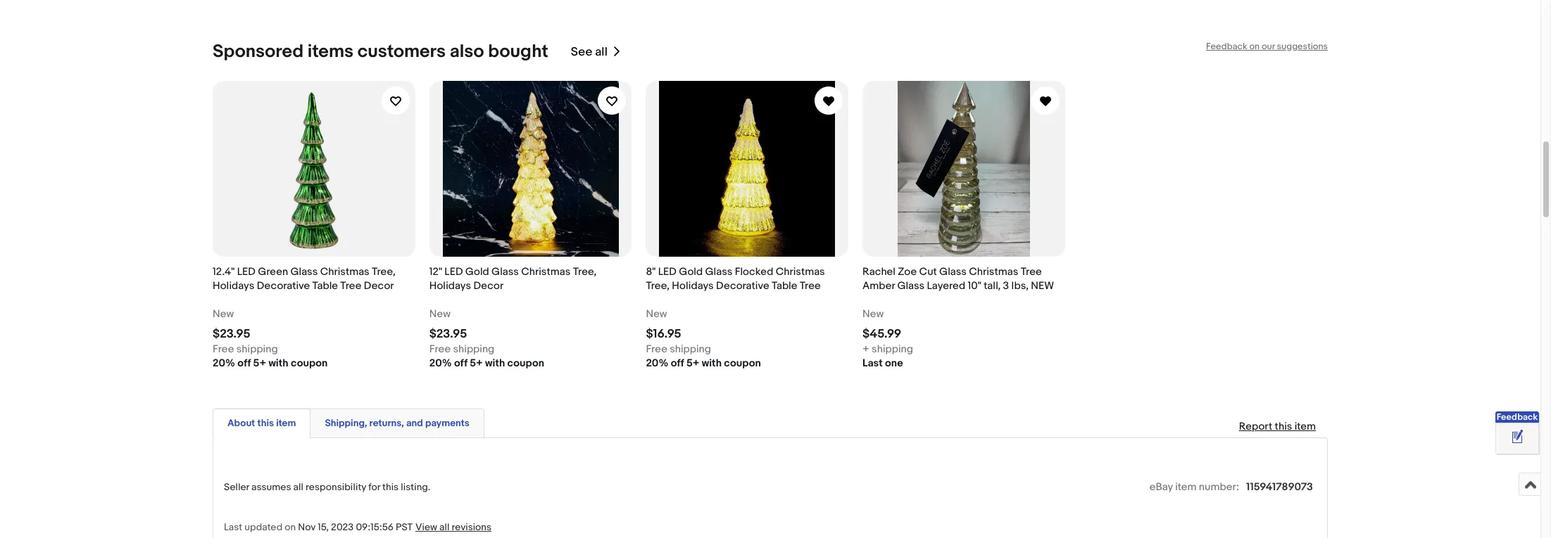 Task type: vqa. For each thing, say whether or not it's contained in the screenshot.
Seller
yes



Task type: locate. For each thing, give the bounding box(es) containing it.
3 new from the left
[[646, 308, 667, 321]]

led inside 12.4" led green glass christmas tree, holidays decorative table tree decor
[[237, 266, 255, 279]]

0 horizontal spatial 5+
[[253, 357, 266, 370]]

led right the 12"
[[445, 266, 463, 279]]

1 free from the left
[[213, 343, 234, 356]]

0 horizontal spatial decor
[[364, 280, 394, 293]]

2 new text field from the left
[[429, 308, 451, 322]]

free shipping text field down the $16.95 text field
[[646, 343, 711, 357]]

glass up layered
[[939, 266, 967, 279]]

20% down the $16.95 text field
[[646, 357, 668, 370]]

3 with from the left
[[702, 357, 722, 370]]

0 horizontal spatial tree,
[[372, 266, 395, 279]]

0 horizontal spatial holidays
[[213, 280, 254, 293]]

+ shipping text field
[[863, 343, 913, 357]]

new $23.95 free shipping 20% off 5+ with coupon for decor
[[429, 308, 544, 370]]

2 horizontal spatial holidays
[[672, 280, 714, 293]]

1 horizontal spatial decor
[[473, 280, 504, 293]]

payments
[[425, 418, 470, 430]]

2 gold from the left
[[679, 266, 703, 279]]

decorative down flocked
[[716, 280, 769, 293]]

1 horizontal spatial decorative
[[716, 280, 769, 293]]

2 new $23.95 free shipping 20% off 5+ with coupon from the left
[[429, 308, 544, 370]]

tree, inside 12.4" led green glass christmas tree, holidays decorative table tree decor
[[372, 266, 395, 279]]

on
[[1249, 41, 1260, 52], [285, 522, 296, 534]]

1 horizontal spatial free shipping text field
[[646, 343, 711, 357]]

0 horizontal spatial with
[[269, 357, 288, 370]]

free down $23.95 text field
[[213, 343, 234, 356]]

gold inside 8" led gold glass flocked christmas tree, holidays decorative table tree
[[679, 266, 703, 279]]

christmas for rachel zoe cut glass christmas tree amber glass layered 10" tall, 3 lbs, new
[[969, 266, 1018, 279]]

updated
[[245, 522, 282, 534]]

led
[[237, 266, 255, 279], [445, 266, 463, 279], [658, 266, 677, 279]]

off down $23.95 text field
[[237, 357, 251, 370]]

0 horizontal spatial off
[[237, 357, 251, 370]]

3 shipping from the left
[[670, 343, 711, 356]]

coupon inside new $16.95 free shipping 20% off 5+ with coupon
[[724, 357, 761, 370]]

$16.95 text field
[[646, 328, 681, 342]]

led for 12"
[[445, 266, 463, 279]]

2 horizontal spatial new text field
[[863, 308, 884, 322]]

new for rachel zoe cut glass christmas tree amber glass layered 10" tall, 3 lbs, new
[[863, 308, 884, 321]]

1 $23.95 from the left
[[213, 328, 250, 342]]

1 vertical spatial feedback
[[1497, 412, 1538, 423]]

holidays up new $16.95 free shipping 20% off 5+ with coupon
[[672, 280, 714, 293]]

0 horizontal spatial table
[[312, 280, 338, 293]]

tall,
[[984, 280, 1001, 293]]

0 vertical spatial all
[[595, 45, 608, 59]]

3 new text field from the left
[[863, 308, 884, 322]]

feedback
[[1206, 41, 1247, 52], [1497, 412, 1538, 423]]

2 horizontal spatial tree,
[[646, 280, 670, 293]]

0 horizontal spatial coupon
[[291, 357, 328, 370]]

2 horizontal spatial coupon
[[724, 357, 761, 370]]

2 coupon from the left
[[507, 357, 544, 370]]

report this item
[[1239, 420, 1316, 434]]

1 horizontal spatial off
[[454, 357, 467, 370]]

last inside new $45.99 + shipping last one
[[863, 357, 883, 370]]

20% down $23.95 text field
[[213, 357, 235, 370]]

shipping, returns, and payments
[[325, 418, 470, 430]]

New text field
[[213, 308, 234, 322], [429, 308, 451, 322], [863, 308, 884, 322]]

2 christmas from the left
[[521, 266, 571, 279]]

christmas inside '12" led gold glass christmas tree, holidays decor'
[[521, 266, 571, 279]]

free for 12.4" led green glass christmas tree, holidays decorative table tree decor
[[213, 343, 234, 356]]

new up $23.95 text field
[[213, 308, 234, 321]]

1 horizontal spatial led
[[445, 266, 463, 279]]

new $23.95 free shipping 20% off 5+ with coupon down '12" led gold glass christmas tree, holidays decor'
[[429, 308, 544, 370]]

1 horizontal spatial holidays
[[429, 280, 471, 293]]

$23.95 up free shipping text box
[[429, 328, 467, 342]]

item right about
[[276, 418, 296, 430]]

3 5+ from the left
[[686, 357, 699, 370]]

glass inside 8" led gold glass flocked christmas tree, holidays decorative table tree
[[705, 266, 733, 279]]

christmas for 12.4" led green glass christmas tree, holidays decorative table tree decor
[[320, 266, 369, 279]]

all
[[595, 45, 608, 59], [293, 482, 303, 494], [439, 522, 450, 534]]

holidays
[[213, 280, 254, 293], [429, 280, 471, 293], [672, 280, 714, 293]]

decorative
[[257, 280, 310, 293], [716, 280, 769, 293]]

feedback on our suggestions link
[[1206, 41, 1328, 52]]

5+ for decorative
[[253, 357, 266, 370]]

1 horizontal spatial tree,
[[573, 266, 597, 279]]

1 20% from the left
[[213, 357, 235, 370]]

tab list containing about this item
[[213, 406, 1328, 439]]

rachel
[[863, 266, 896, 279]]

tree inside 8" led gold glass flocked christmas tree, holidays decorative table tree
[[800, 280, 821, 293]]

2 $23.95 from the left
[[429, 328, 467, 342]]

new $23.95 free shipping 20% off 5+ with coupon down green
[[213, 308, 328, 370]]

$23.95
[[213, 328, 250, 342], [429, 328, 467, 342]]

off for decor
[[454, 357, 467, 370]]

4 christmas from the left
[[969, 266, 1018, 279]]

with for holidays
[[702, 357, 722, 370]]

0 horizontal spatial all
[[293, 482, 303, 494]]

0 horizontal spatial new $23.95 free shipping 20% off 5+ with coupon
[[213, 308, 328, 370]]

item inside button
[[276, 418, 296, 430]]

0 horizontal spatial 20% off 5+ with coupon text field
[[429, 357, 544, 371]]

4 new from the left
[[863, 308, 884, 321]]

0 vertical spatial feedback
[[1206, 41, 1247, 52]]

15,
[[318, 522, 329, 534]]

shipping up 20% off 5+ with coupon text box
[[236, 343, 278, 356]]

1 free shipping text field from the left
[[213, 343, 278, 357]]

2 off from the left
[[454, 357, 467, 370]]

1 new $23.95 free shipping 20% off 5+ with coupon from the left
[[213, 308, 328, 370]]

1 with from the left
[[269, 357, 288, 370]]

1 horizontal spatial table
[[772, 280, 797, 293]]

decor inside '12" led gold glass christmas tree, holidays decor'
[[473, 280, 504, 293]]

new text field for rachel zoe cut glass christmas tree amber glass layered 10" tall, 3 lbs, new
[[863, 308, 884, 322]]

2 shipping from the left
[[453, 343, 495, 356]]

1 horizontal spatial new $23.95 free shipping 20% off 5+ with coupon
[[429, 308, 544, 370]]

4 shipping from the left
[[872, 343, 913, 356]]

decorative inside 12.4" led green glass christmas tree, holidays decorative table tree decor
[[257, 280, 310, 293]]

new
[[213, 308, 234, 321], [429, 308, 451, 321], [646, 308, 667, 321], [863, 308, 884, 321]]

0 horizontal spatial led
[[237, 266, 255, 279]]

cut
[[919, 266, 937, 279]]

shipping down $23.95 text box
[[453, 343, 495, 356]]

decor
[[364, 280, 394, 293], [473, 280, 504, 293]]

Last one text field
[[863, 357, 903, 371]]

0 horizontal spatial gold
[[465, 266, 489, 279]]

1 horizontal spatial 5+
[[470, 357, 483, 370]]

new inside new $16.95 free shipping 20% off 5+ with coupon
[[646, 308, 667, 321]]

table
[[312, 280, 338, 293], [772, 280, 797, 293]]

3 holidays from the left
[[672, 280, 714, 293]]

free for 8" led gold glass flocked christmas tree, holidays decorative table tree
[[646, 343, 667, 356]]

suggestions
[[1277, 41, 1328, 52]]

see all link
[[571, 41, 622, 63]]

shipping up the one
[[872, 343, 913, 356]]

20% off 5+ with coupon text field
[[429, 357, 544, 371], [646, 357, 761, 371]]

green
[[258, 266, 288, 279]]

new text field up $23.95 text box
[[429, 308, 451, 322]]

1 horizontal spatial gold
[[679, 266, 703, 279]]

led inside 8" led gold glass flocked christmas tree, holidays decorative table tree
[[658, 266, 677, 279]]

2 horizontal spatial tree
[[1021, 266, 1042, 279]]

all right assumes
[[293, 482, 303, 494]]

led right 12.4"
[[237, 266, 255, 279]]

1 horizontal spatial all
[[439, 522, 450, 534]]

2 decor from the left
[[473, 280, 504, 293]]

shipping inside new $45.99 + shipping last one
[[872, 343, 913, 356]]

holidays for 12"
[[429, 280, 471, 293]]

0 horizontal spatial free shipping text field
[[213, 343, 278, 357]]

glass for decorative
[[290, 266, 318, 279]]

free down the $16.95 text field
[[646, 343, 667, 356]]

20% off 5+ with coupon text field down $23.95 text box
[[429, 357, 544, 371]]

listing.
[[401, 482, 430, 494]]

new text field up $23.95 text field
[[213, 308, 234, 322]]

free
[[213, 343, 234, 356], [429, 343, 451, 356], [646, 343, 667, 356]]

this right report
[[1275, 420, 1292, 434]]

5+ inside new $16.95 free shipping 20% off 5+ with coupon
[[686, 357, 699, 370]]

1 table from the left
[[312, 280, 338, 293]]

20% inside new $16.95 free shipping 20% off 5+ with coupon
[[646, 357, 668, 370]]

$23.95 text field
[[213, 328, 250, 342]]

3 off from the left
[[671, 357, 684, 370]]

1 shipping from the left
[[236, 343, 278, 356]]

one
[[885, 357, 903, 370]]

1 holidays from the left
[[213, 280, 254, 293]]

1 vertical spatial all
[[293, 482, 303, 494]]

0 horizontal spatial new text field
[[213, 308, 234, 322]]

1 horizontal spatial last
[[863, 357, 883, 370]]

coupon for holidays
[[724, 357, 761, 370]]

item right the ebay
[[1175, 481, 1197, 494]]

this inside button
[[257, 418, 274, 430]]

tree inside rachel zoe cut glass christmas tree amber glass layered 10" tall, 3 lbs, new
[[1021, 266, 1042, 279]]

gold inside '12" led gold glass christmas tree, holidays decor'
[[465, 266, 489, 279]]

$23.95 up 20% off 5+ with coupon text box
[[213, 328, 250, 342]]

christmas inside rachel zoe cut glass christmas tree amber glass layered 10" tall, 3 lbs, new
[[969, 266, 1018, 279]]

3 coupon from the left
[[724, 357, 761, 370]]

12"
[[429, 266, 442, 279]]

2 holidays from the left
[[429, 280, 471, 293]]

0 horizontal spatial this
[[257, 418, 274, 430]]

2 new from the left
[[429, 308, 451, 321]]

tree, down 8"
[[646, 280, 670, 293]]

3 led from the left
[[658, 266, 677, 279]]

2 vertical spatial all
[[439, 522, 450, 534]]

holidays inside 8" led gold glass flocked christmas tree, holidays decorative table tree
[[672, 280, 714, 293]]

1 new from the left
[[213, 308, 234, 321]]

0 horizontal spatial free
[[213, 343, 234, 356]]

gold right 8"
[[679, 266, 703, 279]]

1 horizontal spatial $23.95
[[429, 328, 467, 342]]

all right 'view'
[[439, 522, 450, 534]]

2 5+ from the left
[[470, 357, 483, 370]]

new $16.95 free shipping 20% off 5+ with coupon
[[646, 308, 761, 370]]

new $23.95 free shipping 20% off 5+ with coupon
[[213, 308, 328, 370], [429, 308, 544, 370]]

this right about
[[257, 418, 274, 430]]

item for about this item
[[276, 418, 296, 430]]

1 christmas from the left
[[320, 266, 369, 279]]

1 horizontal spatial item
[[1175, 481, 1197, 494]]

glass for glass
[[939, 266, 967, 279]]

1 decorative from the left
[[257, 280, 310, 293]]

2 with from the left
[[485, 357, 505, 370]]

20% off 5+ with coupon text field down the $16.95 text field
[[646, 357, 761, 371]]

0 horizontal spatial on
[[285, 522, 296, 534]]

holidays down 12.4"
[[213, 280, 254, 293]]

new up $45.99
[[863, 308, 884, 321]]

1 gold from the left
[[465, 266, 489, 279]]

Free shipping text field
[[213, 343, 278, 357], [646, 343, 711, 357]]

09:15:56
[[356, 522, 394, 534]]

holidays down the 12"
[[429, 280, 471, 293]]

last
[[863, 357, 883, 370], [224, 522, 242, 534]]

lbs,
[[1011, 280, 1029, 293]]

glass for decor
[[492, 266, 519, 279]]

new text field up $45.99
[[863, 308, 884, 322]]

last down +
[[863, 357, 883, 370]]

2 free shipping text field from the left
[[646, 343, 711, 357]]

0 horizontal spatial feedback
[[1206, 41, 1247, 52]]

decor inside 12.4" led green glass christmas tree, holidays decorative table tree decor
[[364, 280, 394, 293]]

christmas inside 8" led gold glass flocked christmas tree, holidays decorative table tree
[[776, 266, 825, 279]]

led right 8"
[[658, 266, 677, 279]]

0 vertical spatial last
[[863, 357, 883, 370]]

coupon for decor
[[507, 357, 544, 370]]

glass right green
[[290, 266, 318, 279]]

tree, inside '12" led gold glass christmas tree, holidays decor'
[[573, 266, 597, 279]]

item right report
[[1295, 420, 1316, 434]]

tree, left the 12"
[[372, 266, 395, 279]]

new up $23.95 text box
[[429, 308, 451, 321]]

on left the our
[[1249, 41, 1260, 52]]

0 horizontal spatial decorative
[[257, 280, 310, 293]]

off down $23.95 text box
[[454, 357, 467, 370]]

this right for
[[382, 482, 399, 494]]

about this item button
[[227, 417, 296, 430]]

led for 8"
[[658, 266, 677, 279]]

item
[[276, 418, 296, 430], [1295, 420, 1316, 434], [1175, 481, 1197, 494]]

2 20% off 5+ with coupon text field from the left
[[646, 357, 761, 371]]

2 table from the left
[[772, 280, 797, 293]]

shipping inside new $16.95 free shipping 20% off 5+ with coupon
[[670, 343, 711, 356]]

2 led from the left
[[445, 266, 463, 279]]

ebay
[[1150, 481, 1173, 494]]

1 horizontal spatial new text field
[[429, 308, 451, 322]]

12.4"
[[213, 266, 235, 279]]

tree, inside 8" led gold glass flocked christmas tree, holidays decorative table tree
[[646, 280, 670, 293]]

20% for 12.4" led green glass christmas tree, holidays decorative table tree decor
[[213, 357, 235, 370]]

1 horizontal spatial 20% off 5+ with coupon text field
[[646, 357, 761, 371]]

gold right the 12"
[[465, 266, 489, 279]]

0 horizontal spatial tree
[[340, 280, 361, 293]]

2 free from the left
[[429, 343, 451, 356]]

20% down $23.95 text box
[[429, 357, 452, 370]]

20%
[[213, 357, 235, 370], [429, 357, 452, 370], [646, 357, 668, 370]]

1 decor from the left
[[364, 280, 394, 293]]

8"
[[646, 266, 656, 279]]

free shipping text field down $23.95 text field
[[213, 343, 278, 357]]

this
[[257, 418, 274, 430], [1275, 420, 1292, 434], [382, 482, 399, 494]]

flocked
[[735, 266, 773, 279]]

coupon
[[291, 357, 328, 370], [507, 357, 544, 370], [724, 357, 761, 370]]

2 horizontal spatial with
[[702, 357, 722, 370]]

all right see
[[595, 45, 608, 59]]

1 20% off 5+ with coupon text field from the left
[[429, 357, 544, 371]]

led inside '12" led gold glass christmas tree, holidays decor'
[[445, 266, 463, 279]]

2 20% from the left
[[429, 357, 452, 370]]

free down $23.95 text box
[[429, 343, 451, 356]]

1 5+ from the left
[[253, 357, 266, 370]]

revisions
[[452, 522, 491, 534]]

2023
[[331, 522, 354, 534]]

with
[[269, 357, 288, 370], [485, 357, 505, 370], [702, 357, 722, 370]]

new inside new $45.99 + shipping last one
[[863, 308, 884, 321]]

1 horizontal spatial free
[[429, 343, 451, 356]]

glass left flocked
[[705, 266, 733, 279]]

glass inside 12.4" led green glass christmas tree, holidays decorative table tree decor
[[290, 266, 318, 279]]

0 horizontal spatial item
[[276, 418, 296, 430]]

new up the $16.95 text field
[[646, 308, 667, 321]]

feedback for feedback on our suggestions
[[1206, 41, 1247, 52]]

about
[[227, 418, 255, 430]]

off down the $16.95 text field
[[671, 357, 684, 370]]

1 horizontal spatial tree
[[800, 280, 821, 293]]

1 coupon from the left
[[291, 357, 328, 370]]

holidays inside 12.4" led green glass christmas tree, holidays decorative table tree decor
[[213, 280, 254, 293]]

tree
[[1021, 266, 1042, 279], [340, 280, 361, 293], [800, 280, 821, 293]]

glass inside '12" led gold glass christmas tree, holidays decor'
[[492, 266, 519, 279]]

christmas
[[320, 266, 369, 279], [521, 266, 571, 279], [776, 266, 825, 279], [969, 266, 1018, 279]]

glass
[[290, 266, 318, 279], [492, 266, 519, 279], [705, 266, 733, 279], [939, 266, 967, 279], [897, 280, 925, 293]]

5+
[[253, 357, 266, 370], [470, 357, 483, 370], [686, 357, 699, 370]]

0 horizontal spatial 20%
[[213, 357, 235, 370]]

decorative down green
[[257, 280, 310, 293]]

2 horizontal spatial this
[[1275, 420, 1292, 434]]

shipping,
[[325, 418, 367, 430]]

1 led from the left
[[237, 266, 255, 279]]

1 vertical spatial on
[[285, 522, 296, 534]]

0 horizontal spatial last
[[224, 522, 242, 534]]

report this item link
[[1232, 413, 1323, 441]]

0 horizontal spatial $23.95
[[213, 328, 250, 342]]

sponsored
[[213, 41, 304, 63]]

1 new text field from the left
[[213, 308, 234, 322]]

last left updated
[[224, 522, 242, 534]]

tree,
[[372, 266, 395, 279], [573, 266, 597, 279], [646, 280, 670, 293]]

20% for 8" led gold glass flocked christmas tree, holidays decorative table tree
[[646, 357, 668, 370]]

1 horizontal spatial feedback
[[1497, 412, 1538, 423]]

1 horizontal spatial with
[[485, 357, 505, 370]]

free for 12" led gold glass christmas tree, holidays decor
[[429, 343, 451, 356]]

3 christmas from the left
[[776, 266, 825, 279]]

12" led gold glass christmas tree, holidays decor
[[429, 266, 597, 293]]

1 off from the left
[[237, 357, 251, 370]]

2 horizontal spatial off
[[671, 357, 684, 370]]

tab list
[[213, 406, 1328, 439]]

shipping down the $16.95 text field
[[670, 343, 711, 356]]

2 horizontal spatial item
[[1295, 420, 1316, 434]]

2 decorative from the left
[[716, 280, 769, 293]]

holidays inside '12" led gold glass christmas tree, holidays decor'
[[429, 280, 471, 293]]

on left nov at the bottom of page
[[285, 522, 296, 534]]

1 horizontal spatial 20%
[[429, 357, 452, 370]]

assumes
[[251, 482, 291, 494]]

2 horizontal spatial free
[[646, 343, 667, 356]]

christmas for 12" led gold glass christmas tree, holidays decor
[[521, 266, 571, 279]]

number:
[[1199, 481, 1239, 494]]

shipping for holidays
[[670, 343, 711, 356]]

sponsored items customers also bought
[[213, 41, 548, 63]]

2 horizontal spatial 5+
[[686, 357, 699, 370]]

christmas inside 12.4" led green glass christmas tree, holidays decorative table tree decor
[[320, 266, 369, 279]]

1 horizontal spatial coupon
[[507, 357, 544, 370]]

with inside new $16.95 free shipping 20% off 5+ with coupon
[[702, 357, 722, 370]]

tree, left 8"
[[573, 266, 597, 279]]

gold
[[465, 266, 489, 279], [679, 266, 703, 279]]

2 horizontal spatial led
[[658, 266, 677, 279]]

3 free from the left
[[646, 343, 667, 356]]

glass right the 12"
[[492, 266, 519, 279]]

this for report
[[1275, 420, 1292, 434]]

off
[[237, 357, 251, 370], [454, 357, 467, 370], [671, 357, 684, 370]]

free inside new $16.95 free shipping 20% off 5+ with coupon
[[646, 343, 667, 356]]

shipping
[[236, 343, 278, 356], [453, 343, 495, 356], [670, 343, 711, 356], [872, 343, 913, 356]]

3 20% from the left
[[646, 357, 668, 370]]

1 horizontal spatial on
[[1249, 41, 1260, 52]]

new $45.99 + shipping last one
[[863, 308, 913, 370]]

2 horizontal spatial 20%
[[646, 357, 668, 370]]

off inside new $16.95 free shipping 20% off 5+ with coupon
[[671, 357, 684, 370]]



Task type: describe. For each thing, give the bounding box(es) containing it.
coupon for decorative
[[291, 357, 328, 370]]

Free shipping text field
[[429, 343, 495, 357]]

holidays for 12.4"
[[213, 280, 254, 293]]

tree inside 12.4" led green glass christmas tree, holidays decorative table tree decor
[[340, 280, 361, 293]]

table inside 8" led gold glass flocked christmas tree, holidays decorative table tree
[[772, 280, 797, 293]]

+
[[863, 343, 869, 356]]

seller
[[224, 482, 249, 494]]

our
[[1262, 41, 1275, 52]]

tree, for 12" led gold glass christmas tree, holidays decor
[[573, 266, 597, 279]]

20% for 12" led gold glass christmas tree, holidays decor
[[429, 357, 452, 370]]

item for report this item
[[1295, 420, 1316, 434]]

$45.99 text field
[[863, 328, 901, 342]]

8" led gold glass flocked christmas tree, holidays decorative table tree
[[646, 266, 825, 293]]

new for 12" led gold glass christmas tree, holidays decor
[[429, 308, 451, 321]]

off for decorative
[[237, 357, 251, 370]]

gold for $23.95
[[465, 266, 489, 279]]

5+ for decor
[[470, 357, 483, 370]]

returns,
[[369, 418, 404, 430]]

about this item
[[227, 418, 296, 430]]

new $23.95 free shipping 20% off 5+ with coupon for decorative
[[213, 308, 328, 370]]

12.4" led green glass christmas tree, holidays decorative table tree decor
[[213, 266, 395, 293]]

rachel zoe cut glass christmas tree amber glass layered 10" tall, 3 lbs, new
[[863, 266, 1054, 293]]

0 vertical spatial on
[[1249, 41, 1260, 52]]

responsibility
[[306, 482, 366, 494]]

new text field for 12.4" led green glass christmas tree, holidays decorative table tree decor
[[213, 308, 234, 322]]

last updated on nov 15, 2023 09:15:56 pst view all revisions
[[224, 522, 491, 534]]

decorative inside 8" led gold glass flocked christmas tree, holidays decorative table tree
[[716, 280, 769, 293]]

1 vertical spatial last
[[224, 522, 242, 534]]

shipping for decor
[[453, 343, 495, 356]]

New text field
[[646, 308, 667, 322]]

see
[[571, 45, 592, 59]]

20% off 5+ with coupon text field for $23.95
[[429, 357, 544, 371]]

led for 12.4"
[[237, 266, 255, 279]]

amber
[[863, 280, 895, 293]]

115941789073
[[1246, 481, 1313, 494]]

shipping for decorative
[[236, 343, 278, 356]]

for
[[368, 482, 380, 494]]

5+ for holidays
[[686, 357, 699, 370]]

nov
[[298, 522, 315, 534]]

layered
[[927, 280, 965, 293]]

2 horizontal spatial all
[[595, 45, 608, 59]]

items
[[308, 41, 353, 63]]

view all revisions link
[[413, 521, 491, 535]]

see all
[[571, 45, 608, 59]]

glass down the zoe
[[897, 280, 925, 293]]

pst
[[396, 522, 413, 534]]

$16.95
[[646, 328, 681, 342]]

20% off 5+ with coupon text field for $16.95
[[646, 357, 761, 371]]

new for 8" led gold glass flocked christmas tree, holidays decorative table tree
[[646, 308, 667, 321]]

seller assumes all responsibility for this listing.
[[224, 482, 430, 494]]

and
[[406, 418, 423, 430]]

tree, for 12.4" led green glass christmas tree, holidays decorative table tree decor
[[372, 266, 395, 279]]

free shipping text field for $16.95
[[646, 343, 711, 357]]

$45.99
[[863, 328, 901, 342]]

table inside 12.4" led green glass christmas tree, holidays decorative table tree decor
[[312, 280, 338, 293]]

$23.95 for 12.4" led green glass christmas tree, holidays decorative table tree decor
[[213, 328, 250, 342]]

new for 12.4" led green glass christmas tree, holidays decorative table tree decor
[[213, 308, 234, 321]]

this for about
[[257, 418, 274, 430]]

3
[[1003, 280, 1009, 293]]

new
[[1031, 280, 1054, 293]]

customers
[[358, 41, 446, 63]]

ebay item number: 115941789073
[[1150, 481, 1313, 494]]

report
[[1239, 420, 1272, 434]]

view
[[415, 522, 437, 534]]

with for decor
[[485, 357, 505, 370]]

See all text field
[[571, 45, 608, 59]]

with for decorative
[[269, 357, 288, 370]]

$23.95 text field
[[429, 328, 467, 342]]

10"
[[968, 280, 981, 293]]

shipping for glass
[[872, 343, 913, 356]]

zoe
[[898, 266, 917, 279]]

off for holidays
[[671, 357, 684, 370]]

glass for holidays
[[705, 266, 733, 279]]

bought
[[488, 41, 548, 63]]

feedback for feedback
[[1497, 412, 1538, 423]]

also
[[450, 41, 484, 63]]

gold for $16.95
[[679, 266, 703, 279]]

feedback on our suggestions
[[1206, 41, 1328, 52]]

20% off 5+ with coupon text field
[[213, 357, 328, 371]]

shipping, returns, and payments button
[[325, 417, 470, 430]]

new text field for 12" led gold glass christmas tree, holidays decor
[[429, 308, 451, 322]]

$23.95 for 12" led gold glass christmas tree, holidays decor
[[429, 328, 467, 342]]

free shipping text field for $23.95
[[213, 343, 278, 357]]

1 horizontal spatial this
[[382, 482, 399, 494]]



